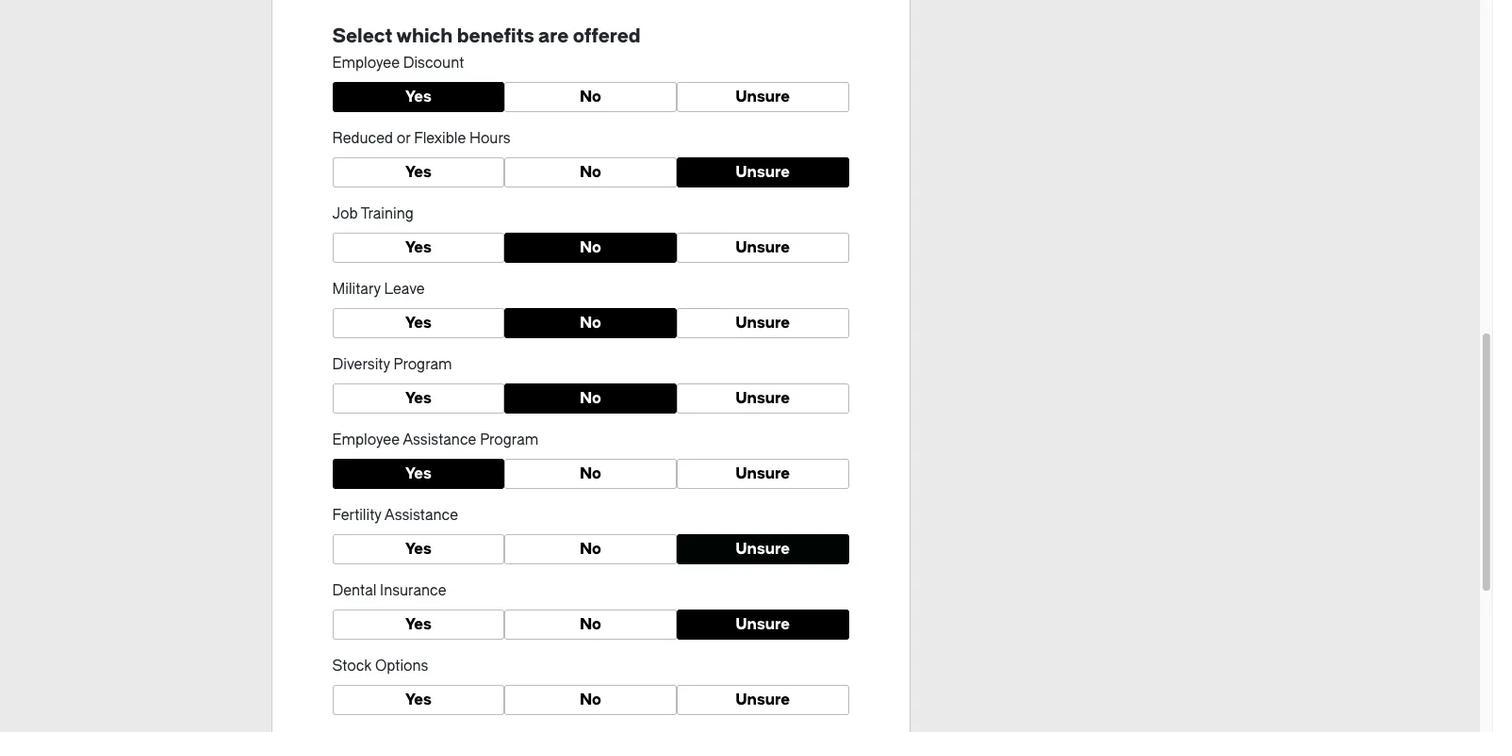 Task type: describe. For each thing, give the bounding box(es) containing it.
no for reduced or flexible hours
[[580, 163, 601, 181]]

no for fertility assistance
[[580, 540, 601, 558]]

yes button for job training
[[332, 233, 504, 263]]

0 vertical spatial program
[[393, 356, 452, 373]]

benefits
[[457, 25, 534, 47]]

no button for fertility assistance
[[504, 534, 677, 565]]

unsure button for reduced or flexible hours
[[677, 157, 849, 188]]

yes button for stock options
[[332, 685, 504, 715]]

leave
[[384, 281, 425, 298]]

hours
[[469, 130, 511, 147]]

assistance for employee
[[403, 432, 476, 449]]

no for employee assistance program
[[580, 465, 601, 483]]

employee assistance program
[[332, 432, 538, 449]]

unsure button for military leave
[[677, 308, 849, 338]]

unsure for stock options
[[736, 691, 790, 709]]

no for stock options
[[580, 691, 601, 709]]

no for employee discount
[[580, 88, 601, 106]]

stock options
[[332, 658, 428, 675]]

yes button for employee discount
[[332, 82, 504, 112]]

unsure button for dental insurance
[[677, 610, 849, 640]]

fertility assistance
[[332, 507, 458, 524]]

yes button for employee assistance program
[[332, 459, 504, 489]]

reduced or flexible hours
[[332, 130, 511, 147]]

unsure for military leave
[[736, 314, 790, 332]]

no button for reduced or flexible hours
[[504, 157, 677, 188]]

unsure button for diversity program
[[677, 384, 849, 414]]

no button for dental insurance
[[504, 610, 677, 640]]

military
[[332, 281, 381, 298]]

yes button for diversity program
[[332, 384, 504, 414]]

yes for job training
[[405, 238, 431, 256]]

diversity program
[[332, 356, 452, 373]]

no for diversity program
[[580, 389, 601, 407]]

no button for job training
[[504, 233, 677, 263]]

insurance
[[380, 583, 446, 600]]

yes button for fertility assistance
[[332, 534, 504, 565]]

yes for diversity program
[[405, 389, 431, 407]]

dental insurance
[[332, 583, 446, 600]]

assistance for fertility
[[384, 507, 458, 524]]

job training
[[332, 205, 414, 222]]

no button for stock options
[[504, 685, 677, 715]]

discount
[[403, 55, 464, 72]]

unsure button for stock options
[[677, 685, 849, 715]]

unsure for dental insurance
[[736, 616, 790, 633]]

dental
[[332, 583, 376, 600]]

1 vertical spatial program
[[480, 432, 538, 449]]

or
[[397, 130, 410, 147]]

reduced
[[332, 130, 393, 147]]

no button for diversity program
[[504, 384, 677, 414]]



Task type: locate. For each thing, give the bounding box(es) containing it.
which
[[396, 25, 453, 47]]

unsure for reduced or flexible hours
[[736, 163, 790, 181]]

select which benefits are offered
[[332, 25, 641, 47]]

yes for reduced or flexible hours
[[405, 163, 431, 181]]

no for dental insurance
[[580, 616, 601, 633]]

yes for employee assistance program
[[405, 465, 431, 483]]

4 no from the top
[[580, 314, 601, 332]]

9 unsure button from the top
[[677, 685, 849, 715]]

2 yes button from the top
[[332, 157, 504, 188]]

5 yes button from the top
[[332, 384, 504, 414]]

yes for stock options
[[405, 691, 431, 709]]

yes for employee discount
[[405, 88, 431, 106]]

unsure for diversity program
[[736, 389, 790, 407]]

1 no from the top
[[580, 88, 601, 106]]

unsure button for employee assistance program
[[677, 459, 849, 489]]

0 vertical spatial assistance
[[403, 432, 476, 449]]

yes down diversity program
[[405, 389, 431, 407]]

yes down options
[[405, 691, 431, 709]]

3 yes button from the top
[[332, 233, 504, 263]]

9 yes button from the top
[[332, 685, 504, 715]]

1 unsure from the top
[[736, 88, 790, 106]]

yes down 'employee assistance program'
[[405, 465, 431, 483]]

yes button for military leave
[[332, 308, 504, 338]]

4 yes button from the top
[[332, 308, 504, 338]]

9 no button from the top
[[504, 685, 677, 715]]

4 unsure button from the top
[[677, 308, 849, 338]]

8 yes button from the top
[[332, 610, 504, 640]]

no
[[580, 88, 601, 106], [580, 163, 601, 181], [580, 238, 601, 256], [580, 314, 601, 332], [580, 389, 601, 407], [580, 465, 601, 483], [580, 540, 601, 558], [580, 616, 601, 633], [580, 691, 601, 709]]

5 no button from the top
[[504, 384, 677, 414]]

2 no button from the top
[[504, 157, 677, 188]]

yes button down 'employee assistance program'
[[332, 459, 504, 489]]

flexible
[[414, 130, 466, 147]]

5 unsure button from the top
[[677, 384, 849, 414]]

5 unsure from the top
[[736, 389, 790, 407]]

7 unsure button from the top
[[677, 534, 849, 565]]

1 yes button from the top
[[332, 82, 504, 112]]

yes down insurance
[[405, 616, 431, 633]]

9 no from the top
[[580, 691, 601, 709]]

assistance up the fertility assistance at bottom left
[[403, 432, 476, 449]]

employee down select
[[332, 55, 400, 72]]

2 unsure button from the top
[[677, 157, 849, 188]]

yes button for reduced or flexible hours
[[332, 157, 504, 188]]

yes button down discount
[[332, 82, 504, 112]]

6 yes from the top
[[405, 465, 431, 483]]

no button
[[504, 82, 677, 112], [504, 157, 677, 188], [504, 233, 677, 263], [504, 308, 677, 338], [504, 384, 677, 414], [504, 459, 677, 489], [504, 534, 677, 565], [504, 610, 677, 640], [504, 685, 677, 715]]

0 horizontal spatial program
[[393, 356, 452, 373]]

yes down discount
[[405, 88, 431, 106]]

4 yes from the top
[[405, 314, 431, 332]]

yes button down options
[[332, 685, 504, 715]]

4 unsure from the top
[[736, 314, 790, 332]]

1 employee from the top
[[332, 55, 400, 72]]

employee
[[332, 55, 400, 72], [332, 432, 400, 449]]

no button for employee assistance program
[[504, 459, 677, 489]]

unsure button for employee discount
[[677, 82, 849, 112]]

unsure
[[736, 88, 790, 106], [736, 163, 790, 181], [736, 238, 790, 256], [736, 314, 790, 332], [736, 389, 790, 407], [736, 465, 790, 483], [736, 540, 790, 558], [736, 616, 790, 633], [736, 691, 790, 709]]

yes button down insurance
[[332, 610, 504, 640]]

3 yes from the top
[[405, 238, 431, 256]]

diversity
[[332, 356, 390, 373]]

stock
[[332, 658, 372, 675]]

8 no button from the top
[[504, 610, 677, 640]]

unsure for employee assistance program
[[736, 465, 790, 483]]

8 unsure from the top
[[736, 616, 790, 633]]

2 employee from the top
[[332, 432, 400, 449]]

2 no from the top
[[580, 163, 601, 181]]

1 vertical spatial assistance
[[384, 507, 458, 524]]

assistance right fertility
[[384, 507, 458, 524]]

no for military leave
[[580, 314, 601, 332]]

5 no from the top
[[580, 389, 601, 407]]

7 unsure from the top
[[736, 540, 790, 558]]

1 unsure button from the top
[[677, 82, 849, 112]]

9 yes from the top
[[405, 691, 431, 709]]

unsure for employee discount
[[736, 88, 790, 106]]

training
[[361, 205, 414, 222]]

unsure button for fertility assistance
[[677, 534, 849, 565]]

unsure button for job training
[[677, 233, 849, 263]]

employee for employee discount
[[332, 55, 400, 72]]

unsure for fertility assistance
[[736, 540, 790, 558]]

4 no button from the top
[[504, 308, 677, 338]]

9 unsure from the top
[[736, 691, 790, 709]]

program
[[393, 356, 452, 373], [480, 432, 538, 449]]

yes button down the fertility assistance at bottom left
[[332, 534, 504, 565]]

3 unsure button from the top
[[677, 233, 849, 263]]

5 yes from the top
[[405, 389, 431, 407]]

yes for dental insurance
[[405, 616, 431, 633]]

yes down leave
[[405, 314, 431, 332]]

6 no from the top
[[580, 465, 601, 483]]

yes button down reduced or flexible hours
[[332, 157, 504, 188]]

fertility
[[332, 507, 381, 524]]

offered
[[573, 25, 641, 47]]

yes
[[405, 88, 431, 106], [405, 163, 431, 181], [405, 238, 431, 256], [405, 314, 431, 332], [405, 389, 431, 407], [405, 465, 431, 483], [405, 540, 431, 558], [405, 616, 431, 633], [405, 691, 431, 709]]

yes down reduced or flexible hours
[[405, 163, 431, 181]]

yes down the fertility assistance at bottom left
[[405, 540, 431, 558]]

7 no button from the top
[[504, 534, 677, 565]]

1 horizontal spatial program
[[480, 432, 538, 449]]

8 yes from the top
[[405, 616, 431, 633]]

unsure button
[[677, 82, 849, 112], [677, 157, 849, 188], [677, 233, 849, 263], [677, 308, 849, 338], [677, 384, 849, 414], [677, 459, 849, 489], [677, 534, 849, 565], [677, 610, 849, 640], [677, 685, 849, 715]]

8 unsure button from the top
[[677, 610, 849, 640]]

yes button down leave
[[332, 308, 504, 338]]

employee for employee assistance program
[[332, 432, 400, 449]]

6 unsure button from the top
[[677, 459, 849, 489]]

yes up leave
[[405, 238, 431, 256]]

military leave
[[332, 281, 425, 298]]

1 no button from the top
[[504, 82, 677, 112]]

unsure for job training
[[736, 238, 790, 256]]

yes button
[[332, 82, 504, 112], [332, 157, 504, 188], [332, 233, 504, 263], [332, 308, 504, 338], [332, 384, 504, 414], [332, 459, 504, 489], [332, 534, 504, 565], [332, 610, 504, 640], [332, 685, 504, 715]]

0 vertical spatial employee
[[332, 55, 400, 72]]

3 unsure from the top
[[736, 238, 790, 256]]

3 no button from the top
[[504, 233, 677, 263]]

job
[[332, 205, 358, 222]]

2 yes from the top
[[405, 163, 431, 181]]

no button for employee discount
[[504, 82, 677, 112]]

6 yes button from the top
[[332, 459, 504, 489]]

1 vertical spatial employee
[[332, 432, 400, 449]]

yes for fertility assistance
[[405, 540, 431, 558]]

no for job training
[[580, 238, 601, 256]]

7 yes from the top
[[405, 540, 431, 558]]

yes button for dental insurance
[[332, 610, 504, 640]]

6 no button from the top
[[504, 459, 677, 489]]

yes button down diversity program
[[332, 384, 504, 414]]

options
[[375, 658, 428, 675]]

employee down diversity
[[332, 432, 400, 449]]

3 no from the top
[[580, 238, 601, 256]]

2 unsure from the top
[[736, 163, 790, 181]]

yes for military leave
[[405, 314, 431, 332]]

assistance
[[403, 432, 476, 449], [384, 507, 458, 524]]

no button for military leave
[[504, 308, 677, 338]]

are
[[538, 25, 569, 47]]

yes button up leave
[[332, 233, 504, 263]]

6 unsure from the top
[[736, 465, 790, 483]]

7 yes button from the top
[[332, 534, 504, 565]]

employee discount
[[332, 55, 464, 72]]

7 no from the top
[[580, 540, 601, 558]]

8 no from the top
[[580, 616, 601, 633]]

1 yes from the top
[[405, 88, 431, 106]]

select
[[332, 25, 393, 47]]



Task type: vqa. For each thing, say whether or not it's contained in the screenshot.
ninth Unsure button from the top of the page
yes



